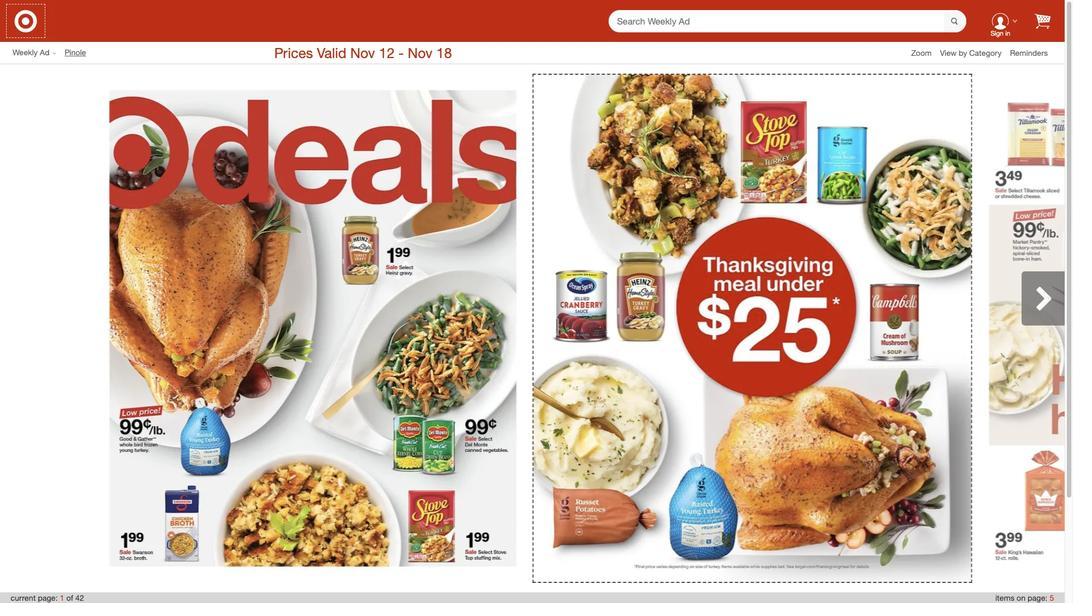 Task type: locate. For each thing, give the bounding box(es) containing it.
weekly ad
[[13, 48, 50, 57]]

42
[[75, 594, 84, 603]]

nov left 12
[[350, 44, 375, 61]]

zoom-in element
[[912, 48, 932, 57]]

sign in
[[991, 29, 1011, 38]]

2 page: from the left
[[1028, 594, 1048, 603]]

in
[[1006, 29, 1011, 38]]

zoom link
[[912, 47, 940, 58]]

nov
[[350, 44, 375, 61], [408, 44, 433, 61]]

nov right -
[[408, 44, 433, 61]]

1 horizontal spatial nov
[[408, 44, 433, 61]]

page: left 5
[[1028, 594, 1048, 603]]

pinole
[[65, 48, 86, 57]]

items on page: 5
[[996, 594, 1054, 603]]

current
[[11, 594, 36, 603]]

category
[[970, 48, 1002, 57]]

valid
[[317, 44, 347, 61]]

page 2 image
[[534, 75, 971, 583]]

1 nov from the left
[[350, 44, 375, 61]]

go to target.com image
[[15, 10, 37, 32]]

1 horizontal spatial page:
[[1028, 594, 1048, 603]]

pinole link
[[65, 47, 95, 58]]

page:
[[38, 594, 58, 603], [1028, 594, 1048, 603]]

0 horizontal spatial page:
[[38, 594, 58, 603]]

view by category
[[940, 48, 1002, 57]]

0 horizontal spatial nov
[[350, 44, 375, 61]]

items
[[996, 594, 1015, 603]]

form
[[609, 10, 967, 33]]

page: left 1
[[38, 594, 58, 603]]

ad
[[40, 48, 50, 57]]



Task type: vqa. For each thing, say whether or not it's contained in the screenshot.
Zoom Link
yes



Task type: describe. For each thing, give the bounding box(es) containing it.
reminders
[[1010, 48, 1048, 57]]

-
[[399, 44, 404, 61]]

12
[[379, 44, 395, 61]]

prices
[[274, 44, 313, 61]]

page 3 image
[[972, 74, 1073, 584]]

of
[[66, 594, 73, 603]]

weekly ad link
[[13, 47, 65, 58]]

by
[[959, 48, 968, 57]]

current page: 1 of 42
[[11, 594, 84, 603]]

view your cart on target.com image
[[1035, 13, 1051, 29]]

18
[[437, 44, 452, 61]]

prices valid nov 12 - nov 18
[[274, 44, 452, 61]]

Search Weekly Ad search field
[[609, 10, 967, 33]]

sign in link
[[983, 3, 1018, 39]]

reminders link
[[1010, 47, 1057, 58]]

5
[[1050, 594, 1054, 603]]

2 nov from the left
[[408, 44, 433, 61]]

page 1 image
[[93, 74, 533, 584]]

view
[[940, 48, 957, 57]]

weekly
[[13, 48, 38, 57]]

1 page: from the left
[[38, 594, 58, 603]]

sign
[[991, 29, 1004, 38]]

on
[[1017, 594, 1026, 603]]

1
[[60, 594, 64, 603]]

zoom
[[912, 48, 932, 57]]

view by category link
[[940, 48, 1010, 57]]



